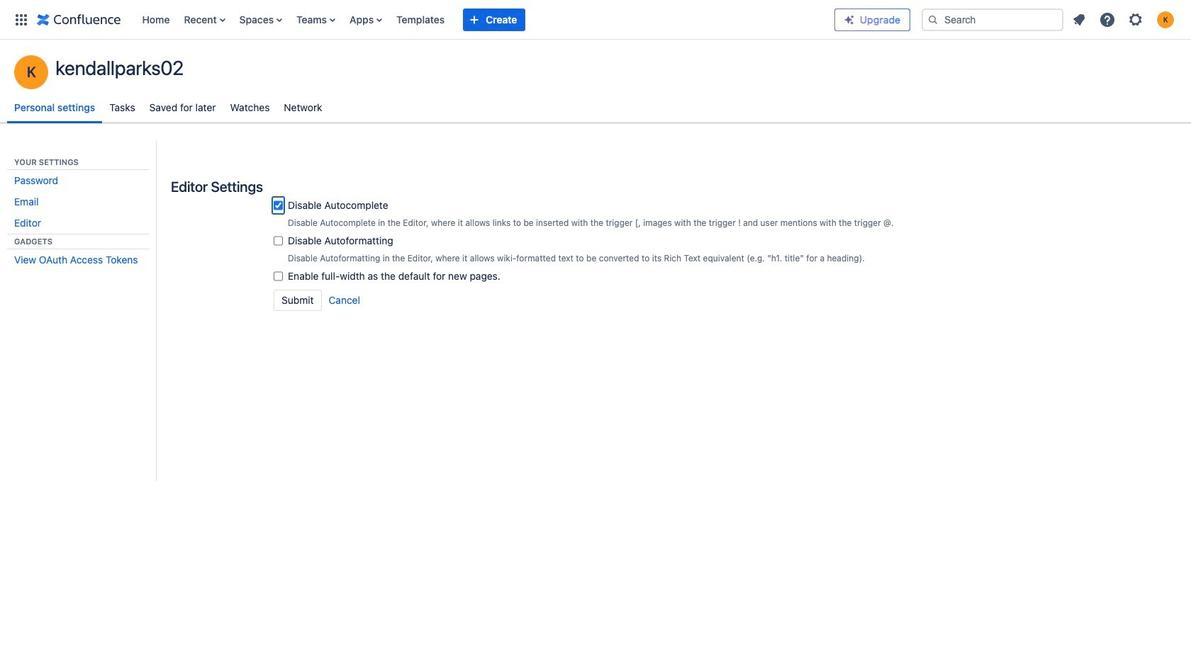 Task type: describe. For each thing, give the bounding box(es) containing it.
list for appswitcher icon
[[135, 0, 834, 39]]

your profile and preferences image
[[1157, 11, 1174, 28]]

user icon: kendallparks02 image
[[14, 55, 48, 89]]

premium image
[[844, 14, 855, 25]]

list for premium 'image'
[[1066, 7, 1183, 32]]

appswitcher icon image
[[13, 11, 30, 28]]

global element
[[9, 0, 834, 39]]

search image
[[927, 14, 939, 25]]

settings icon image
[[1127, 11, 1144, 28]]



Task type: vqa. For each thing, say whether or not it's contained in the screenshot.
Change view icon
no



Task type: locate. For each thing, give the bounding box(es) containing it.
None search field
[[922, 8, 1063, 31]]

confluence image
[[37, 11, 121, 28], [37, 11, 121, 28]]

None checkbox
[[274, 199, 283, 213], [274, 234, 283, 248], [274, 269, 283, 284], [274, 199, 283, 213], [274, 234, 283, 248], [274, 269, 283, 284]]

0 horizontal spatial list
[[135, 0, 834, 39]]

notification icon image
[[1071, 11, 1088, 28]]

1 horizontal spatial list
[[1066, 7, 1183, 32]]

banner
[[0, 0, 1191, 40]]

help icon image
[[1099, 11, 1116, 28]]

list
[[135, 0, 834, 39], [1066, 7, 1183, 32]]

None submit
[[274, 290, 322, 311], [328, 290, 361, 311], [274, 290, 322, 311], [328, 290, 361, 311]]

Search field
[[922, 8, 1063, 31]]



